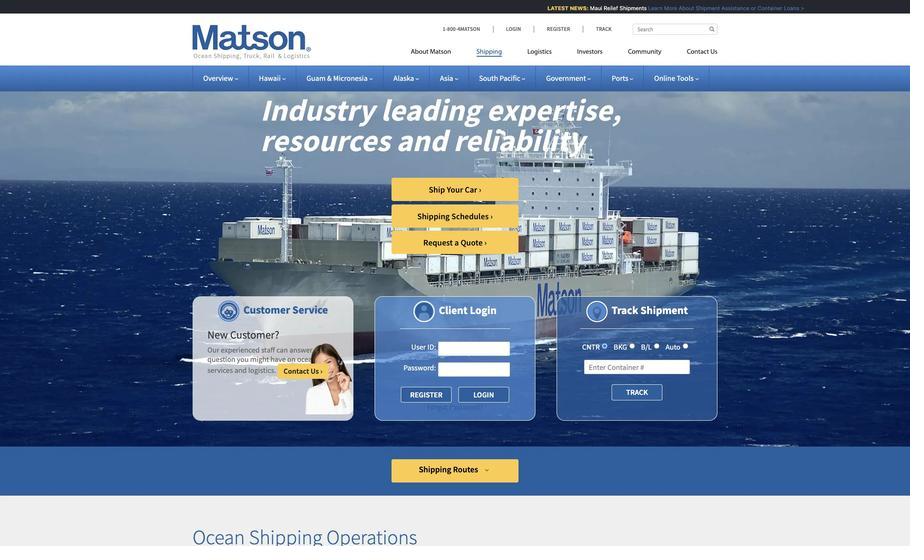 Task type: vqa. For each thing, say whether or not it's contained in the screenshot.
the provides to the bottom
no



Task type: locate. For each thing, give the bounding box(es) containing it.
us down ocean
[[311, 366, 319, 376]]

routes
[[453, 464, 478, 475]]

contact us link
[[674, 44, 718, 62]]

login right client
[[470, 303, 497, 317]]

us for contact us ›
[[311, 366, 319, 376]]

track
[[596, 25, 612, 33], [612, 303, 639, 317], [626, 388, 648, 397]]

shipment
[[691, 5, 715, 11], [641, 303, 688, 317]]

BKG radio
[[630, 343, 635, 349]]

shipping left routes at the bottom of page
[[419, 464, 451, 475]]

container
[[752, 5, 777, 11]]

0 vertical spatial shipping
[[477, 49, 502, 55]]

shipping
[[477, 49, 502, 55], [417, 211, 450, 221], [419, 464, 451, 475]]

your
[[447, 184, 463, 195]]

0 vertical spatial us
[[711, 49, 718, 55]]

client
[[439, 303, 468, 317]]

1 horizontal spatial register link
[[534, 25, 583, 33]]

0 vertical spatial register link
[[534, 25, 583, 33]]

register link down the latest
[[534, 25, 583, 33]]

contact
[[687, 49, 709, 55], [284, 366, 309, 376]]

micronesia
[[333, 73, 368, 83]]

overview
[[203, 73, 233, 83]]

Auto radio
[[683, 343, 688, 349]]

bkg
[[614, 342, 627, 352]]

1 vertical spatial shipping
[[417, 211, 450, 221]]

0 horizontal spatial us
[[311, 366, 319, 376]]

1 horizontal spatial about
[[674, 5, 689, 11]]

you
[[237, 354, 249, 364]]

0 vertical spatial track
[[596, 25, 612, 33]]

contact down 'on'
[[284, 366, 309, 376]]

logistics.
[[248, 366, 276, 375]]

top menu navigation
[[411, 44, 718, 62]]

us down search icon
[[711, 49, 718, 55]]

1 vertical spatial track
[[612, 303, 639, 317]]

us
[[711, 49, 718, 55], [311, 366, 319, 376]]

cntr
[[582, 342, 600, 352]]

register down the latest
[[547, 25, 570, 33]]

assistance
[[716, 5, 744, 11]]

B/L radio
[[654, 343, 660, 349]]

alaska
[[394, 73, 414, 83]]

login up shipping link
[[506, 25, 521, 33]]

1 horizontal spatial contact
[[687, 49, 709, 55]]

2 vertical spatial track
[[626, 388, 648, 397]]

0 vertical spatial about
[[674, 5, 689, 11]]

0 horizontal spatial register
[[410, 390, 443, 400]]

shipment up search icon
[[691, 5, 715, 11]]

b/l
[[641, 342, 652, 352]]

None button
[[459, 387, 509, 403]]

track inside button
[[626, 388, 648, 397]]

asia link
[[440, 73, 458, 83]]

1 vertical spatial contact
[[284, 366, 309, 376]]

shipping up south
[[477, 49, 502, 55]]

guam
[[307, 73, 326, 83]]

forgot
[[427, 402, 448, 412]]

on
[[287, 354, 296, 364]]

forgot password?
[[427, 402, 483, 412]]

login
[[506, 25, 521, 33], [470, 303, 497, 317]]

more
[[659, 5, 672, 11]]

track up bkg radio
[[612, 303, 639, 317]]

1 vertical spatial shipment
[[641, 303, 688, 317]]

0 horizontal spatial login
[[470, 303, 497, 317]]

customer?
[[230, 328, 279, 342]]

user
[[412, 342, 426, 352]]

› right schedules
[[491, 211, 493, 221]]

schedules
[[452, 211, 489, 221]]

leading
[[381, 91, 481, 129]]

track shipment
[[612, 303, 688, 317]]

id:
[[428, 342, 436, 352]]

about right the more
[[674, 5, 689, 11]]

1 vertical spatial us
[[311, 366, 319, 376]]

track for track button
[[626, 388, 648, 397]]

government link
[[546, 73, 591, 83]]

1 horizontal spatial shipment
[[691, 5, 715, 11]]

track for track link
[[596, 25, 612, 33]]

and
[[396, 121, 447, 160]]

1 vertical spatial about
[[411, 49, 429, 55]]

1 horizontal spatial us
[[711, 49, 718, 55]]

2 vertical spatial shipping
[[419, 464, 451, 475]]

blue matson logo with ocean, shipping, truck, rail and logistics written beneath it. image
[[193, 25, 311, 60]]

0 horizontal spatial register link
[[401, 387, 452, 403]]

experienced
[[221, 345, 260, 355]]

online tools link
[[654, 73, 699, 83]]

0 horizontal spatial about
[[411, 49, 429, 55]]

ocean
[[297, 354, 316, 364]]

shipping inside 'link'
[[417, 211, 450, 221]]

about left matson
[[411, 49, 429, 55]]

Search search field
[[633, 24, 718, 35]]

register
[[547, 25, 570, 33], [410, 390, 443, 400]]

us inside "top menu" navigation
[[711, 49, 718, 55]]

industry leading expertise, resources and reliability
[[260, 91, 622, 160]]

4matson
[[458, 25, 480, 33]]

request a quote › link
[[392, 231, 519, 254]]

1 horizontal spatial register
[[547, 25, 570, 33]]

register up forgot
[[410, 390, 443, 400]]

contact inside "top menu" navigation
[[687, 49, 709, 55]]

investors
[[577, 49, 603, 55]]

about
[[674, 5, 689, 11], [411, 49, 429, 55]]

contact for contact us ›
[[284, 366, 309, 376]]

› right car
[[479, 184, 482, 195]]

0 vertical spatial contact
[[687, 49, 709, 55]]

matson
[[430, 49, 451, 55]]

0 horizontal spatial shipment
[[641, 303, 688, 317]]

1 vertical spatial login
[[470, 303, 497, 317]]

login link
[[493, 25, 534, 33]]

online tools
[[654, 73, 694, 83]]

shipping inside "top menu" navigation
[[477, 49, 502, 55]]

None search field
[[633, 24, 718, 35]]

might
[[250, 354, 269, 364]]

track down enter container # text box
[[626, 388, 648, 397]]

1-800-4matson link
[[443, 25, 493, 33]]

track down relief
[[596, 25, 612, 33]]

contact up tools
[[687, 49, 709, 55]]

0 horizontal spatial contact
[[284, 366, 309, 376]]

about matson
[[411, 49, 451, 55]]

investors link
[[565, 44, 616, 62]]

shipping up request
[[417, 211, 450, 221]]

register link down password:
[[401, 387, 452, 403]]

overview link
[[203, 73, 238, 83]]

1 horizontal spatial login
[[506, 25, 521, 33]]

shipping routes link
[[392, 459, 519, 483]]

>
[[796, 5, 799, 11]]

shipment up the b/l option
[[641, 303, 688, 317]]

or
[[746, 5, 751, 11]]

pacific
[[500, 73, 521, 83]]

contact us ›
[[284, 366, 323, 376]]

1 vertical spatial register
[[410, 390, 443, 400]]



Task type: describe. For each thing, give the bounding box(es) containing it.
Password: password field
[[438, 362, 510, 377]]

client login
[[439, 303, 497, 317]]

relief
[[599, 5, 613, 11]]

our experienced staff can answer any question you might have on ocean services and logistics.
[[208, 345, 326, 375]]

learn more about shipment assistance or container loans > link
[[643, 5, 799, 11]]

logistics link
[[515, 44, 565, 62]]

forgot password? link
[[427, 402, 483, 412]]

1-
[[443, 25, 447, 33]]

track for track shipment
[[612, 303, 639, 317]]

shipping for shipping schedules ›
[[417, 211, 450, 221]]

government
[[546, 73, 586, 83]]

ship your car › link
[[392, 178, 519, 201]]

shipments
[[614, 5, 642, 11]]

resources
[[260, 121, 390, 160]]

User ID: text field
[[438, 342, 510, 356]]

tools
[[677, 73, 694, 83]]

new customer?
[[208, 328, 279, 342]]

› right quote
[[485, 237, 487, 248]]

industry
[[260, 91, 375, 129]]

south pacific link
[[479, 73, 526, 83]]

1-800-4matson
[[443, 25, 480, 33]]

quote
[[461, 237, 483, 248]]

about matson link
[[411, 44, 464, 62]]

customer
[[244, 303, 290, 317]]

ship
[[429, 184, 445, 195]]

contact for contact us
[[687, 49, 709, 55]]

&
[[327, 73, 332, 83]]

question
[[208, 354, 235, 364]]

auto
[[666, 342, 681, 352]]

shipping schedules ›
[[417, 211, 493, 221]]

shipping for shipping routes
[[419, 464, 451, 475]]

shipping for shipping
[[477, 49, 502, 55]]

service
[[293, 303, 328, 317]]

hawaii
[[259, 73, 281, 83]]

logistics
[[528, 49, 552, 55]]

0 vertical spatial register
[[547, 25, 570, 33]]

south pacific
[[479, 73, 521, 83]]

shipping routes
[[419, 464, 478, 475]]

our
[[208, 345, 219, 355]]

news:
[[565, 5, 583, 11]]

community
[[628, 49, 662, 55]]

shipping link
[[464, 44, 515, 62]]

track link
[[583, 25, 612, 33]]

about inside "top menu" navigation
[[411, 49, 429, 55]]

contact us
[[687, 49, 718, 55]]

car
[[465, 184, 477, 195]]

maui
[[585, 5, 597, 11]]

password?
[[449, 402, 483, 412]]

latest news: maui relief shipments learn more about shipment assistance or container loans >
[[542, 5, 799, 11]]

1 vertical spatial register link
[[401, 387, 452, 403]]

latest
[[542, 5, 563, 11]]

customer service
[[244, 303, 328, 317]]

alaska link
[[394, 73, 419, 83]]

expertise,
[[487, 91, 622, 129]]

answer
[[290, 345, 313, 355]]

user id:
[[412, 342, 436, 352]]

us for contact us
[[711, 49, 718, 55]]

track button
[[612, 385, 663, 400]]

hawaii link
[[259, 73, 286, 83]]

contact us › link
[[278, 364, 329, 379]]

guam & micronesia
[[307, 73, 368, 83]]

have
[[271, 354, 286, 364]]

community link
[[616, 44, 674, 62]]

CNTR radio
[[602, 343, 608, 349]]

search image
[[710, 26, 715, 32]]

asia
[[440, 73, 453, 83]]

reliability
[[454, 121, 585, 160]]

services and
[[208, 366, 247, 375]]

staff
[[261, 345, 275, 355]]

ports link
[[612, 73, 634, 83]]

a
[[455, 237, 459, 248]]

800-
[[447, 25, 458, 33]]

learn
[[643, 5, 658, 11]]

0 vertical spatial login
[[506, 25, 521, 33]]

0 vertical spatial shipment
[[691, 5, 715, 11]]

shipping schedules › link
[[392, 205, 519, 228]]

new
[[208, 328, 228, 342]]

any
[[314, 345, 326, 355]]

Enter Container # text field
[[584, 360, 690, 375]]

can
[[277, 345, 288, 355]]

image of smiling customer service agent ready to help. image
[[305, 344, 354, 414]]

south
[[479, 73, 498, 83]]

› down "any"
[[320, 366, 323, 376]]

guam & micronesia link
[[307, 73, 373, 83]]

ports
[[612, 73, 629, 83]]

› inside 'link'
[[491, 211, 493, 221]]

loans
[[779, 5, 794, 11]]



